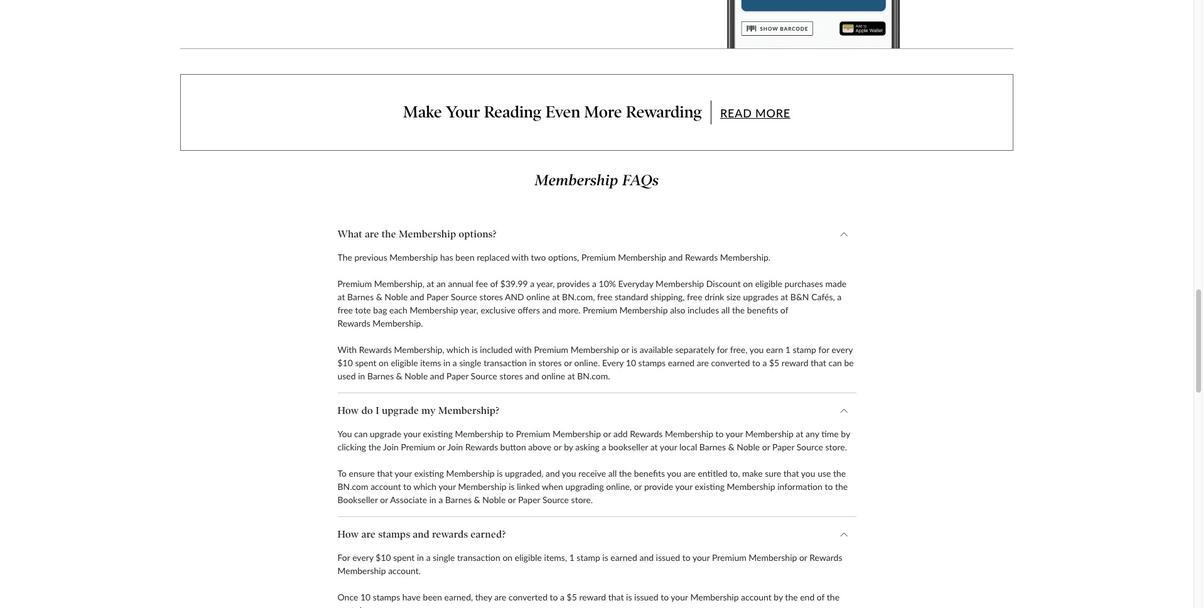 Task type: describe. For each thing, give the bounding box(es) containing it.
the inside 'you can upgrade your existing membership to premium membership or add rewards membership to your membership at any time by clicking the join premium or join rewards button above or by asking a bookseller at your local barnes & noble or paper source store.'
[[369, 442, 381, 452]]

at left b&n
[[781, 292, 789, 302]]

sure
[[765, 468, 782, 479]]

or down my membership?
[[438, 442, 446, 452]]

on inside for every $10 spent in a single transaction on eligible items, 1 stamp is earned and issued to your premium membership or rewards membership account.
[[503, 552, 513, 563]]

can inside with rewards membership, which is included with premium membership or is available separately for free, you earn 1 stamp for every $10 spent on eligible items in a single transaction in stores or online. every 10 stamps earned are converted to a $5 reward that can be used in barnes & noble and paper source stores and online at bn.com.
[[829, 358, 842, 368]]

earned,
[[445, 592, 473, 603]]

items,
[[544, 552, 567, 563]]

and inside to ensure that your existing membership is upgraded, and you receive all the benefits you are entitled to, make sure that you use the bn.com account to which your membership is linked when upgrading online, or provide your existing membership information to the bookseller or associate in a barnes & noble or paper source store.
[[546, 468, 560, 479]]

each
[[390, 305, 408, 316]]

stamps for rewards earned?
[[378, 528, 411, 540]]

upgrade inside 'you can upgrade your existing membership to premium membership or add rewards membership to your membership at any time by clicking the join premium or join rewards button above or by asking a bookseller at your local barnes & noble or paper source store.'
[[370, 429, 402, 439]]

a left 10%
[[592, 278, 597, 289]]

two
[[531, 252, 546, 263]]

you up upgrading
[[562, 468, 576, 479]]

is left included
[[472, 344, 478, 355]]

previous
[[355, 252, 387, 263]]

0 horizontal spatial by
[[564, 442, 573, 452]]

or left online.
[[564, 358, 572, 368]]

rewards left button
[[465, 442, 498, 452]]

rewards earned?
[[432, 528, 506, 540]]

every
[[602, 358, 624, 368]]

$10 inside with rewards membership, which is included with premium membership or is available separately for free, you earn 1 stamp for every $10 spent on eligible items in a single transaction in stores or online. every 10 stamps earned are converted to a $5 reward that can be used in barnes & noble and paper source stores and online at bn.com.
[[338, 358, 353, 368]]

a down made
[[838, 292, 842, 302]]

how are stamps and rewards earned?
[[338, 528, 506, 540]]

are inside once 10 stamps have been earned, they are converted to a $5 reward that is issued to your membership account by the end of the next day.
[[495, 592, 507, 603]]

1 horizontal spatial more
[[756, 106, 791, 120]]

rewards up bookseller
[[630, 429, 663, 439]]

that inside once 10 stamps have been earned, they are converted to a $5 reward that is issued to your membership account by the end of the next day.
[[609, 592, 624, 603]]

online.
[[575, 358, 600, 368]]

included
[[480, 344, 513, 355]]

used
[[338, 371, 356, 382]]

how do i upgrade my membership? button
[[338, 393, 857, 428]]

to inside for every $10 spent in a single transaction on eligible items, 1 stamp is earned and issued to your premium membership or rewards membership account.
[[683, 552, 691, 563]]

free,
[[730, 344, 748, 355]]

the up online,
[[619, 468, 632, 479]]

10 inside with rewards membership, which is included with premium membership or is available separately for free, you earn 1 stamp for every $10 spent on eligible items in a single transaction in stores or online. every 10 stamps earned are converted to a $5 reward that can be used in barnes & noble and paper source stores and online at bn.com.
[[626, 358, 636, 368]]

to,
[[730, 468, 740, 479]]

have
[[403, 592, 421, 603]]

even
[[546, 102, 581, 122]]

size
[[727, 292, 741, 302]]

tote
[[355, 305, 371, 316]]

membership, inside with rewards membership, which is included with premium membership or is available separately for free, you earn 1 stamp for every $10 spent on eligible items in a single transaction in stores or online. every 10 stamps earned are converted to a $5 reward that can be used in barnes & noble and paper source stores and online at bn.com.
[[394, 344, 445, 355]]

stamp inside with rewards membership, which is included with premium membership or is available separately for free, you earn 1 stamp for every $10 spent on eligible items in a single transaction in stores or online. every 10 stamps earned are converted to a $5 reward that can be used in barnes & noble and paper source stores and online at bn.com.
[[793, 344, 817, 355]]

eligible inside for every $10 spent in a single transaction on eligible items, 1 stamp is earned and issued to your premium membership or rewards membership account.
[[515, 552, 542, 563]]

barnes inside with rewards membership, which is included with premium membership or is available separately for free, you earn 1 stamp for every $10 spent on eligible items in a single transaction in stores or online. every 10 stamps earned are converted to a $5 reward that can be used in barnes & noble and paper source stores and online at bn.com.
[[367, 371, 394, 382]]

converted inside once 10 stamps have been earned, they are converted to a $5 reward that is issued to your membership account by the end of the next day.
[[509, 592, 548, 603]]

you inside with rewards membership, which is included with premium membership or is available separately for free, you earn 1 stamp for every $10 spent on eligible items in a single transaction in stores or online. every 10 stamps earned are converted to a $5 reward that can be used in barnes & noble and paper source stores and online at bn.com.
[[750, 344, 764, 355]]

bag
[[373, 305, 387, 316]]

$39.99
[[501, 278, 528, 289]]

what
[[338, 228, 363, 240]]

noble inside with rewards membership, which is included with premium membership or is available separately for free, you earn 1 stamp for every $10 spent on eligible items in a single transaction in stores or online. every 10 stamps earned are converted to a $5 reward that can be used in barnes & noble and paper source stores and online at bn.com.
[[405, 371, 428, 382]]

paper inside premium membership, at an annual fee of $39.99 a year, provides a 10% everyday membership discount on eligible purchases made at barnes & noble and paper source stores and online at bn.com, free standard shipping, free drink size upgrades at b&n cafés, a free tote bag each membership year, exclusive offers and more. premium membership also includes all the benefits of rewards membership.
[[427, 292, 449, 302]]

all inside premium membership, at an annual fee of $39.99 a year, provides a 10% everyday membership discount on eligible purchases made at barnes & noble and paper source stores and online at bn.com, free standard shipping, free drink size upgrades at b&n cafés, a free tote bag each membership year, exclusive offers and more. premium membership also includes all the benefits of rewards membership.
[[722, 305, 730, 316]]

what are the membership options?
[[338, 228, 497, 240]]

exclusive
[[481, 305, 516, 316]]

2 join from the left
[[448, 442, 463, 452]]

with rewards membership, which is included with premium membership or is available separately for free, you earn 1 stamp for every $10 spent on eligible items in a single transaction in stores or online. every 10 stamps earned are converted to a $5 reward that can be used in barnes & noble and paper source stores and online at bn.com.
[[338, 344, 854, 382]]

2 horizontal spatial by
[[841, 429, 851, 439]]

linked
[[517, 481, 540, 492]]

how are stamps and rewards earned? button
[[338, 517, 857, 552]]

your inside once 10 stamps have been earned, they are converted to a $5 reward that is issued to your membership account by the end of the next day.
[[671, 592, 688, 603]]

add
[[614, 429, 628, 439]]

includes
[[688, 305, 719, 316]]

& inside 'you can upgrade your existing membership to premium membership or add rewards membership to your membership at any time by clicking the join premium or join rewards button above or by asking a bookseller at your local barnes & noble or paper source store.'
[[729, 442, 735, 452]]

upgrades
[[744, 292, 779, 302]]

membership inside for every $10 spent in a single transaction on eligible items, 1 stamp is earned and issued to your premium membership or rewards membership account.
[[749, 552, 797, 563]]

every inside with rewards membership, which is included with premium membership or is available separately for free, you earn 1 stamp for every $10 spent on eligible items in a single transaction in stores or online. every 10 stamps earned are converted to a $5 reward that can be used in barnes & noble and paper source stores and online at bn.com.
[[832, 344, 853, 355]]

earned inside with rewards membership, which is included with premium membership or is available separately for free, you earn 1 stamp for every $10 spent on eligible items in a single transaction in stores or online. every 10 stamps earned are converted to a $5 reward that can be used in barnes & noble and paper source stores and online at bn.com.
[[668, 358, 695, 368]]

or up every
[[622, 344, 630, 355]]

all inside to ensure that your existing membership is upgraded, and you receive all the benefits you are entitled to, make sure that you use the bn.com account to which your membership is linked when upgrading online, or provide your existing membership information to the bookseller or associate in a barnes & noble or paper source store.
[[609, 468, 617, 479]]

your
[[446, 102, 480, 122]]

are inside 'dropdown button'
[[365, 228, 379, 240]]

they
[[475, 592, 492, 603]]

the
[[338, 252, 352, 263]]

i
[[376, 404, 380, 416]]

1 inside with rewards membership, which is included with premium membership or is available separately for free, you earn 1 stamp for every $10 spent on eligible items in a single transaction in stores or online. every 10 stamps earned are converted to a $5 reward that can be used in barnes & noble and paper source stores and online at bn.com.
[[786, 344, 791, 355]]

source inside with rewards membership, which is included with premium membership or is available separately for free, you earn 1 stamp for every $10 spent on eligible items in a single transaction in stores or online. every 10 stamps earned are converted to a $5 reward that can be used in barnes & noble and paper source stores and online at bn.com.
[[471, 371, 497, 382]]

reading
[[484, 102, 542, 122]]

in right the used on the left of page
[[358, 371, 365, 382]]

rewards inside with rewards membership, which is included with premium membership or is available separately for free, you earn 1 stamp for every $10 spent on eligible items in a single transaction in stores or online. every 10 stamps earned are converted to a $5 reward that can be used in barnes & noble and paper source stores and online at bn.com.
[[359, 344, 392, 355]]

membership, inside premium membership, at an annual fee of $39.99 a year, provides a 10% everyday membership discount on eligible purchases made at barnes & noble and paper source stores and online at bn.com, free standard shipping, free drink size upgrades at b&n cafés, a free tote bag each membership year, exclusive offers and more. premium membership also includes all the benefits of rewards membership.
[[374, 278, 425, 289]]

by inside once 10 stamps have been earned, they are converted to a $5 reward that is issued to your membership account by the end of the next day.
[[774, 592, 783, 603]]

you
[[338, 429, 352, 439]]

available
[[640, 344, 673, 355]]

barnes inside to ensure that your existing membership is upgraded, and you receive all the benefits you are entitled to, make sure that you use the bn.com account to which your membership is linked when upgrading online, or provide your existing membership information to the bookseller or associate in a barnes & noble or paper source store.
[[445, 495, 472, 505]]

online inside premium membership, at an annual fee of $39.99 a year, provides a 10% everyday membership discount on eligible purchases made at barnes & noble and paper source stores and online at bn.com, free standard shipping, free drink size upgrades at b&n cafés, a free tote bag each membership year, exclusive offers and more. premium membership also includes all the benefits of rewards membership.
[[527, 292, 550, 302]]

or right above
[[554, 442, 562, 452]]

for every $10 spent in a single transaction on eligible items, 1 stamp is earned and issued to your premium membership or rewards membership account.
[[338, 552, 843, 576]]

10%
[[599, 278, 616, 289]]

how for how do i upgrade my membership?
[[338, 404, 359, 416]]

shipping,
[[651, 292, 685, 302]]

single inside with rewards membership, which is included with premium membership or is available separately for free, you earn 1 stamp for every $10 spent on eligible items in a single transaction in stores or online. every 10 stamps earned are converted to a $5 reward that can be used in barnes & noble and paper source stores and online at bn.com.
[[459, 358, 482, 368]]

cafés,
[[812, 292, 835, 302]]

noble inside 'you can upgrade your existing membership to premium membership or add rewards membership to your membership at any time by clicking the join premium or join rewards button above or by asking a bookseller at your local barnes & noble or paper source store.'
[[737, 442, 760, 452]]

at down the
[[338, 292, 345, 302]]

at left any
[[796, 429, 804, 439]]

also
[[670, 305, 686, 316]]

once 10 stamps have been earned, they are converted to a $5 reward that is issued to your membership account by the end of the next day.
[[338, 592, 840, 608]]

$5 inside with rewards membership, which is included with premium membership or is available separately for free, you earn 1 stamp for every $10 spent on eligible items in a single transaction in stores or online. every 10 stamps earned are converted to a $5 reward that can be used in barnes & noble and paper source stores and online at bn.com.
[[770, 358, 780, 368]]

$10 inside for every $10 spent in a single transaction on eligible items, 1 stamp is earned and issued to your premium membership or rewards membership account.
[[376, 552, 391, 563]]

is left "upgraded,"
[[497, 468, 503, 479]]

to
[[338, 468, 347, 479]]

or left add
[[603, 429, 611, 439]]

asking
[[576, 442, 600, 452]]

is left linked
[[509, 481, 515, 492]]

read more
[[721, 106, 791, 120]]

2 vertical spatial stores
[[500, 371, 523, 382]]

and inside dropdown button
[[413, 528, 430, 540]]

rewards inside for every $10 spent in a single transaction on eligible items, 1 stamp is earned and issued to your premium membership or rewards membership account.
[[810, 552, 843, 563]]

a down earn
[[763, 358, 767, 368]]

stores inside premium membership, at an annual fee of $39.99 a year, provides a 10% everyday membership discount on eligible purchases made at barnes & noble and paper source stores and online at bn.com, free standard shipping, free drink size upgrades at b&n cafés, a free tote bag each membership year, exclusive offers and more. premium membership also includes all the benefits of rewards membership.
[[480, 292, 503, 302]]

your inside for every $10 spent in a single transaction on eligible items, 1 stamp is earned and issued to your premium membership or rewards membership account.
[[693, 552, 710, 563]]

next day.
[[338, 605, 373, 608]]

clicking
[[338, 442, 366, 452]]

at up more.
[[553, 292, 560, 302]]

replaced
[[477, 252, 510, 263]]

of inside once 10 stamps have been earned, they are converted to a $5 reward that is issued to your membership account by the end of the next day.
[[817, 592, 825, 603]]

1 vertical spatial year,
[[460, 305, 479, 316]]

everyday
[[619, 278, 654, 289]]

0 vertical spatial year,
[[537, 278, 555, 289]]

a right $39.99 in the left top of the page
[[530, 278, 535, 289]]

are inside with rewards membership, which is included with premium membership or is available separately for free, you earn 1 stamp for every $10 spent on eligible items in a single transaction in stores or online. every 10 stamps earned are converted to a $5 reward that can be used in barnes & noble and paper source stores and online at bn.com.
[[697, 358, 709, 368]]

when
[[542, 481, 563, 492]]

existing for account
[[414, 468, 444, 479]]

purchases
[[785, 278, 824, 289]]

bookseller
[[338, 495, 378, 505]]

ensure
[[349, 468, 375, 479]]

rewards membership. inside premium membership, at an annual fee of $39.99 a year, provides a 10% everyday membership discount on eligible purchases made at barnes & noble and paper source stores and online at bn.com, free standard shipping, free drink size upgrades at b&n cafés, a free tote bag each membership year, exclusive offers and more. premium membership also includes all the benefits of rewards membership.
[[338, 318, 423, 329]]

above
[[529, 442, 552, 452]]

upgrading
[[566, 481, 604, 492]]

1 horizontal spatial free
[[597, 292, 613, 302]]

been for have
[[423, 592, 442, 603]]

local
[[680, 442, 697, 452]]

is left available
[[632, 344, 638, 355]]

or down "upgraded,"
[[508, 495, 516, 505]]

or left associate
[[380, 495, 388, 505]]

with
[[338, 344, 357, 355]]

end
[[800, 592, 815, 603]]

options?
[[459, 228, 497, 240]]

transaction inside with rewards membership, which is included with premium membership or is available separately for free, you earn 1 stamp for every $10 spent on eligible items in a single transaction in stores or online. every 10 stamps earned are converted to a $5 reward that can be used in barnes & noble and paper source stores and online at bn.com.
[[484, 358, 527, 368]]

what are the membership options? button
[[338, 217, 857, 251]]

issued inside once 10 stamps have been earned, they are converted to a $5 reward that is issued to your membership account by the end of the next day.
[[635, 592, 659, 603]]

transaction inside for every $10 spent in a single transaction on eligible items, 1 stamp is earned and issued to your premium membership or rewards membership account.
[[457, 552, 501, 563]]

standard
[[615, 292, 649, 302]]

that right ensure
[[377, 468, 393, 479]]

and inside for every $10 spent in a single transaction on eligible items, 1 stamp is earned and issued to your premium membership or rewards membership account.
[[640, 552, 654, 563]]

you up information
[[802, 468, 816, 479]]

bookseller
[[609, 442, 648, 452]]

paper inside with rewards membership, which is included with premium membership or is available separately for free, you earn 1 stamp for every $10 spent on eligible items in a single transaction in stores or online. every 10 stamps earned are converted to a $5 reward that can be used in barnes & noble and paper source stores and online at bn.com.
[[447, 371, 469, 382]]

bn.com
[[338, 481, 368, 492]]

are inside dropdown button
[[362, 528, 376, 540]]

at bn.com.
[[568, 371, 610, 382]]

separately
[[676, 344, 715, 355]]

1 horizontal spatial of
[[781, 305, 789, 316]]

an
[[437, 278, 446, 289]]

benefits inside premium membership, at an annual fee of $39.99 a year, provides a 10% everyday membership discount on eligible purchases made at barnes & noble and paper source stores and online at bn.com, free standard shipping, free drink size upgrades at b&n cafés, a free tote bag each membership year, exclusive offers and more. premium membership also includes all the benefits of rewards membership.
[[747, 305, 779, 316]]

upgraded,
[[505, 468, 544, 479]]

that up information
[[784, 468, 799, 479]]

do
[[362, 404, 373, 416]]

1 horizontal spatial rewards membership.
[[685, 252, 771, 263]]

button
[[501, 442, 526, 452]]

online inside with rewards membership, which is included with premium membership or is available separately for free, you earn 1 stamp for every $10 spent on eligible items in a single transaction in stores or online. every 10 stamps earned are converted to a $5 reward that can be used in barnes & noble and paper source stores and online at bn.com.
[[542, 371, 565, 382]]

paper source store. inside 'you can upgrade your existing membership to premium membership or add rewards membership to your membership at any time by clicking the join premium or join rewards button above or by asking a bookseller at your local barnes & noble or paper source store.'
[[773, 442, 847, 452]]

bn.com,
[[562, 292, 595, 302]]

make
[[403, 102, 442, 122]]

how do i upgrade my membership?
[[338, 404, 500, 416]]

barnes inside premium membership, at an annual fee of $39.99 a year, provides a 10% everyday membership discount on eligible purchases made at barnes & noble and paper source stores and online at bn.com, free standard shipping, free drink size upgrades at b&n cafés, a free tote bag each membership year, exclusive offers and more. premium membership also includes all the benefits of rewards membership.
[[347, 292, 374, 302]]

or inside for every $10 spent in a single transaction on eligible items, 1 stamp is earned and issued to your premium membership or rewards membership account.
[[800, 552, 808, 563]]

earned inside for every $10 spent in a single transaction on eligible items, 1 stamp is earned and issued to your premium membership or rewards membership account.
[[611, 552, 638, 563]]

that inside with rewards membership, which is included with premium membership or is available separately for free, you earn 1 stamp for every $10 spent on eligible items in a single transaction in stores or online. every 10 stamps earned are converted to a $5 reward that can be used in barnes & noble and paper source stores and online at bn.com.
[[811, 358, 827, 368]]

2 horizontal spatial free
[[687, 292, 703, 302]]

information
[[778, 481, 823, 492]]

reward inside with rewards membership, which is included with premium membership or is available separately for free, you earn 1 stamp for every $10 spent on eligible items in a single transaction in stores or online. every 10 stamps earned are converted to a $5 reward that can be used in barnes & noble and paper source stores and online at bn.com.
[[782, 358, 809, 368]]

offers
[[518, 305, 540, 316]]

account inside once 10 stamps have been earned, they are converted to a $5 reward that is issued to your membership account by the end of the next day.
[[741, 592, 772, 603]]

barnes inside 'you can upgrade your existing membership to premium membership or add rewards membership to your membership at any time by clicking the join premium or join rewards button above or by asking a bookseller at your local barnes & noble or paper source store.'
[[700, 442, 726, 452]]

stamps for been
[[373, 592, 400, 603]]



Task type: locate. For each thing, give the bounding box(es) containing it.
are inside to ensure that your existing membership is upgraded, and you receive all the benefits you are entitled to, make sure that you use the bn.com account to which your membership is linked when upgrading online, or provide your existing membership information to the bookseller or associate in a barnes & noble or paper source store.
[[684, 468, 696, 479]]

converted inside with rewards membership, which is included with premium membership or is available separately for free, you earn 1 stamp for every $10 spent on eligible items in a single transaction in stores or online. every 10 stamps earned are converted to a $5 reward that can be used in barnes & noble and paper source stores and online at bn.com.
[[711, 358, 750, 368]]

eligible inside with rewards membership, which is included with premium membership or is available separately for free, you earn 1 stamp for every $10 spent on eligible items in a single transaction in stores or online. every 10 stamps earned are converted to a $5 reward that can be used in barnes & noble and paper source stores and online at bn.com.
[[391, 358, 418, 368]]

benefits up provide
[[634, 468, 665, 479]]

stamp down how are stamps and rewards earned? dropdown button
[[577, 552, 600, 563]]

all
[[722, 305, 730, 316], [609, 468, 617, 479]]

which inside to ensure that your existing membership is upgraded, and you receive all the benefits you are entitled to, make sure that you use the bn.com account to which your membership is linked when upgrading online, or provide your existing membership information to the bookseller or associate in a barnes & noble or paper source store.
[[414, 481, 437, 492]]

0 vertical spatial earned
[[668, 358, 695, 368]]

& up to,
[[729, 442, 735, 452]]

existing inside 'you can upgrade your existing membership to premium membership or add rewards membership to your membership at any time by clicking the join premium or join rewards button above or by asking a bookseller at your local barnes & noble or paper source store.'
[[423, 429, 453, 439]]

0 horizontal spatial on
[[379, 358, 389, 368]]

with
[[512, 252, 529, 263], [515, 344, 532, 355]]

single
[[459, 358, 482, 368], [433, 552, 455, 563]]

$5 down earn
[[770, 358, 780, 368]]

1 horizontal spatial 1
[[786, 344, 791, 355]]

fee
[[476, 278, 488, 289]]

transaction down included
[[484, 358, 527, 368]]

rewards membership. down bag
[[338, 318, 423, 329]]

upgrade inside "how do i upgrade my membership?" dropdown button
[[382, 404, 419, 416]]

how for how are stamps and rewards earned?
[[338, 528, 359, 540]]

0 horizontal spatial all
[[609, 468, 617, 479]]

& inside to ensure that your existing membership is upgraded, and you receive all the benefits you are entitled to, make sure that you use the bn.com account to which your membership is linked when upgrading online, or provide your existing membership information to the bookseller or associate in a barnes & noble or paper source store.
[[474, 495, 480, 505]]

2 horizontal spatial eligible
[[756, 278, 783, 289]]

0 vertical spatial converted
[[711, 358, 750, 368]]

that
[[811, 358, 827, 368], [377, 468, 393, 479], [784, 468, 799, 479], [609, 592, 624, 603]]

0 vertical spatial of
[[490, 278, 498, 289]]

1 vertical spatial of
[[781, 305, 789, 316]]

membership inside once 10 stamps have been earned, they are converted to a $5 reward that is issued to your membership account by the end of the next day.
[[691, 592, 739, 603]]

spent down 'with' at the left bottom of the page
[[355, 358, 377, 368]]

benefits inside to ensure that your existing membership is upgraded, and you receive all the benefits you are entitled to, make sure that you use the bn.com account to which your membership is linked when upgrading online, or provide your existing membership information to the bookseller or associate in a barnes & noble or paper source store.
[[634, 468, 665, 479]]

been right has
[[456, 252, 475, 263]]

paper up my membership?
[[447, 371, 469, 382]]

free up includes
[[687, 292, 703, 302]]

or right online,
[[634, 481, 642, 492]]

1 vertical spatial converted
[[509, 592, 548, 603]]

in right items
[[444, 358, 451, 368]]

are down bookseller at the bottom left
[[362, 528, 376, 540]]

paper source store. down the when
[[518, 495, 593, 505]]

eligible
[[756, 278, 783, 289], [391, 358, 418, 368], [515, 552, 542, 563]]

0 vertical spatial reward
[[782, 358, 809, 368]]

2 vertical spatial existing
[[695, 481, 725, 492]]

rewards
[[359, 344, 392, 355], [630, 429, 663, 439], [465, 442, 498, 452], [810, 552, 843, 563]]

0 vertical spatial which
[[447, 344, 470, 355]]

the inside 'dropdown button'
[[382, 228, 396, 240]]

year,
[[537, 278, 555, 289], [460, 305, 479, 316]]

0 horizontal spatial stamp
[[577, 552, 600, 563]]

noble down "upgraded,"
[[483, 495, 506, 505]]

0 vertical spatial single
[[459, 358, 482, 368]]

0 vertical spatial account
[[371, 481, 401, 492]]

or
[[622, 344, 630, 355], [564, 358, 572, 368], [603, 429, 611, 439], [438, 442, 446, 452], [554, 442, 562, 452], [762, 442, 771, 452], [634, 481, 642, 492], [380, 495, 388, 505], [508, 495, 516, 505], [800, 552, 808, 563]]

for
[[338, 552, 350, 563]]

2 vertical spatial by
[[774, 592, 783, 603]]

eligible left items
[[391, 358, 418, 368]]

how up for
[[338, 528, 359, 540]]

at
[[427, 278, 434, 289], [338, 292, 345, 302], [553, 292, 560, 302], [781, 292, 789, 302], [796, 429, 804, 439], [651, 442, 658, 452]]

1 horizontal spatial which
[[447, 344, 470, 355]]

stamps down associate
[[378, 528, 411, 540]]

to
[[753, 358, 761, 368], [506, 429, 514, 439], [716, 429, 724, 439], [403, 481, 412, 492], [825, 481, 833, 492], [683, 552, 691, 563], [550, 592, 558, 603], [661, 592, 669, 603]]

single down "how are stamps and rewards earned?"
[[433, 552, 455, 563]]

0 vertical spatial transaction
[[484, 358, 527, 368]]

join
[[383, 442, 399, 452], [448, 442, 463, 452]]

1 horizontal spatial account
[[741, 592, 772, 603]]

the right information
[[835, 481, 848, 492]]

1 for from the left
[[717, 344, 728, 355]]

that down for every $10 spent in a single transaction on eligible items, 1 stamp is earned and issued to your premium membership or rewards membership account.
[[609, 592, 624, 603]]

1 vertical spatial $10
[[376, 552, 391, 563]]

0 vertical spatial with
[[512, 252, 529, 263]]

paper source store. down any
[[773, 442, 847, 452]]

1 vertical spatial 1
[[570, 552, 575, 563]]

every up be
[[832, 344, 853, 355]]

eligible inside premium membership, at an annual fee of $39.99 a year, provides a 10% everyday membership discount on eligible purchases made at barnes & noble and paper source stores and online at bn.com, free standard shipping, free drink size upgrades at b&n cafés, a free tote bag each membership year, exclusive offers and more. premium membership also includes all the benefits of rewards membership.
[[756, 278, 783, 289]]

spent inside with rewards membership, which is included with premium membership or is available separately for free, you earn 1 stamp for every $10 spent on eligible items in a single transaction in stores or online. every 10 stamps earned are converted to a $5 reward that can be used in barnes & noble and paper source stores and online at bn.com.
[[355, 358, 377, 368]]

0 vertical spatial been
[[456, 252, 475, 263]]

0 vertical spatial can
[[829, 358, 842, 368]]

the right end at the right of the page
[[827, 592, 840, 603]]

join right clicking
[[383, 442, 399, 452]]

a inside to ensure that your existing membership is upgraded, and you receive all the benefits you are entitled to, make sure that you use the bn.com account to which your membership is linked when upgrading online, or provide your existing membership information to the bookseller or associate in a barnes & noble or paper source store.
[[439, 495, 443, 505]]

premium inside with rewards membership, which is included with premium membership or is available separately for free, you earn 1 stamp for every $10 spent on eligible items in a single transaction in stores or online. every 10 stamps earned are converted to a $5 reward that can be used in barnes & noble and paper source stores and online at bn.com.
[[534, 344, 569, 355]]

a right associate
[[439, 495, 443, 505]]

upgrade
[[382, 404, 419, 416], [370, 429, 402, 439]]

0 horizontal spatial 1
[[570, 552, 575, 563]]

& up bag
[[376, 292, 383, 302]]

1 vertical spatial stores
[[539, 358, 562, 368]]

are down separately
[[697, 358, 709, 368]]

on inside with rewards membership, which is included with premium membership or is available separately for free, you earn 1 stamp for every $10 spent on eligible items in a single transaction in stores or online. every 10 stamps earned are converted to a $5 reward that can be used in barnes & noble and paper source stores and online at bn.com.
[[379, 358, 389, 368]]

earned down how are stamps and rewards earned? dropdown button
[[611, 552, 638, 563]]

my membership?
[[422, 404, 500, 416]]

membership faqs
[[535, 172, 659, 189]]

0 horizontal spatial for
[[717, 344, 728, 355]]

0 vertical spatial all
[[722, 305, 730, 316]]

single inside for every $10 spent in a single transaction on eligible items, 1 stamp is earned and issued to your premium membership or rewards membership account.
[[433, 552, 455, 563]]

reward inside once 10 stamps have been earned, they are converted to a $5 reward that is issued to your membership account by the end of the next day.
[[579, 592, 606, 603]]

by right time
[[841, 429, 851, 439]]

1 vertical spatial membership,
[[394, 344, 445, 355]]

is down for every $10 spent in a single transaction on eligible items, 1 stamp is earned and issued to your premium membership or rewards membership account.
[[626, 592, 632, 603]]

0 horizontal spatial $10
[[338, 358, 353, 368]]

1 vertical spatial paper
[[447, 371, 469, 382]]

in inside for every $10 spent in a single transaction on eligible items, 1 stamp is earned and issued to your premium membership or rewards membership account.
[[417, 552, 424, 563]]

noble inside premium membership, at an annual fee of $39.99 a year, provides a 10% everyday membership discount on eligible purchases made at barnes & noble and paper source stores and online at bn.com, free standard shipping, free drink size upgrades at b&n cafés, a free tote bag each membership year, exclusive offers and more. premium membership also includes all the benefits of rewards membership.
[[385, 292, 408, 302]]

1 vertical spatial spent
[[393, 552, 415, 563]]

0 horizontal spatial earned
[[611, 552, 638, 563]]

online up offers
[[527, 292, 550, 302]]

options,
[[548, 252, 579, 263]]

1 vertical spatial benefits
[[634, 468, 665, 479]]

1 vertical spatial transaction
[[457, 552, 501, 563]]

which left included
[[447, 344, 470, 355]]

use
[[818, 468, 831, 479]]

0 horizontal spatial $5
[[567, 592, 577, 603]]

0 horizontal spatial rewards membership.
[[338, 318, 423, 329]]

0 vertical spatial $5
[[770, 358, 780, 368]]

a inside for every $10 spent in a single transaction on eligible items, 1 stamp is earned and issued to your premium membership or rewards membership account.
[[426, 552, 431, 563]]

& inside premium membership, at an annual fee of $39.99 a year, provides a 10% everyday membership discount on eligible purchases made at barnes & noble and paper source stores and online at bn.com, free standard shipping, free drink size upgrades at b&n cafés, a free tote bag each membership year, exclusive offers and more. premium membership also includes all the benefits of rewards membership.
[[376, 292, 383, 302]]

been for has
[[456, 252, 475, 263]]

source
[[451, 292, 477, 302], [471, 371, 497, 382]]

1 vertical spatial on
[[379, 358, 389, 368]]

eligible up upgrades
[[756, 278, 783, 289]]

provides
[[557, 278, 590, 289]]

or up sure
[[762, 442, 771, 452]]

1 vertical spatial every
[[353, 552, 374, 563]]

time
[[822, 429, 839, 439]]

0 horizontal spatial paper source store.
[[518, 495, 593, 505]]

at right bookseller
[[651, 442, 658, 452]]

1 vertical spatial source
[[471, 371, 497, 382]]

on down rewards earned?
[[503, 552, 513, 563]]

barnes up rewards earned?
[[445, 495, 472, 505]]

in down offers
[[529, 358, 536, 368]]

stamps inside with rewards membership, which is included with premium membership or is available separately for free, you earn 1 stamp for every $10 spent on eligible items in a single transaction in stores or online. every 10 stamps earned are converted to a $5 reward that can be used in barnes & noble and paper source stores and online at bn.com.
[[639, 358, 666, 368]]

benefits
[[747, 305, 779, 316], [634, 468, 665, 479]]

in
[[444, 358, 451, 368], [529, 358, 536, 368], [358, 371, 365, 382], [429, 495, 436, 505], [417, 552, 424, 563]]

1 horizontal spatial eligible
[[515, 552, 542, 563]]

1 horizontal spatial every
[[832, 344, 853, 355]]

stamps down available
[[639, 358, 666, 368]]

stores up "exclusive"
[[480, 292, 503, 302]]

0 horizontal spatial of
[[490, 278, 498, 289]]

$5 down for every $10 spent in a single transaction on eligible items, 1 stamp is earned and issued to your premium membership or rewards membership account.
[[567, 592, 577, 603]]

1 vertical spatial existing
[[414, 468, 444, 479]]

reward down for every $10 spent in a single transaction on eligible items, 1 stamp is earned and issued to your premium membership or rewards membership account.
[[579, 592, 606, 603]]

online
[[527, 292, 550, 302], [542, 371, 565, 382]]

online,
[[606, 481, 632, 492]]

of down purchases
[[781, 305, 789, 316]]

drink
[[705, 292, 725, 302]]

receive
[[579, 468, 606, 479]]

can
[[829, 358, 842, 368], [354, 429, 368, 439]]

which inside with rewards membership, which is included with premium membership or is available separately for free, you earn 1 stamp for every $10 spent on eligible items in a single transaction in stores or online. every 10 stamps earned are converted to a $5 reward that can be used in barnes & noble and paper source stores and online at bn.com.
[[447, 344, 470, 355]]

with inside with rewards membership, which is included with premium membership or is available separately for free, you earn 1 stamp for every $10 spent on eligible items in a single transaction in stores or online. every 10 stamps earned are converted to a $5 reward that can be used in barnes & noble and paper source stores and online at bn.com.
[[515, 344, 532, 355]]

1 horizontal spatial 10
[[626, 358, 636, 368]]

spent inside for every $10 spent in a single transaction on eligible items, 1 stamp is earned and issued to your premium membership or rewards membership account.
[[393, 552, 415, 563]]

0 vertical spatial paper source store.
[[773, 442, 847, 452]]

existing down "how do i upgrade my membership?"
[[423, 429, 453, 439]]

premium membership, at an annual fee of $39.99 a year, provides a 10% everyday membership discount on eligible purchases made at barnes & noble and paper source stores and online at bn.com, free standard shipping, free drink size upgrades at b&n cafés, a free tote bag each membership year, exclusive offers and more. premium membership also includes all the benefits of rewards membership.
[[338, 278, 847, 329]]

1 vertical spatial eligible
[[391, 358, 418, 368]]

more right the 'read'
[[756, 106, 791, 120]]

2 horizontal spatial of
[[817, 592, 825, 603]]

0 horizontal spatial been
[[423, 592, 442, 603]]

rewarding
[[626, 102, 702, 122]]

membership, up items
[[394, 344, 445, 355]]

1 inside for every $10 spent in a single transaction on eligible items, 1 stamp is earned and issued to your premium membership or rewards membership account.
[[570, 552, 575, 563]]

$5 inside once 10 stamps have been earned, they are converted to a $5 reward that is issued to your membership account by the end of the next day.
[[567, 592, 577, 603]]

0 vertical spatial existing
[[423, 429, 453, 439]]

annual
[[448, 278, 474, 289]]

how
[[338, 404, 359, 416], [338, 528, 359, 540]]

0 vertical spatial stamp
[[793, 344, 817, 355]]

1 vertical spatial issued
[[635, 592, 659, 603]]

stamps inside how are stamps and rewards earned? dropdown button
[[378, 528, 411, 540]]

2 how from the top
[[338, 528, 359, 540]]

2 vertical spatial on
[[503, 552, 513, 563]]

for
[[717, 344, 728, 355], [819, 344, 830, 355]]

10 inside once 10 stamps have been earned, they are converted to a $5 reward that is issued to your membership account by the end of the next day.
[[361, 592, 371, 603]]

barnes right the used on the left of page
[[367, 371, 394, 382]]

noble down items
[[405, 371, 428, 382]]

issued inside for every $10 spent in a single transaction on eligible items, 1 stamp is earned and issued to your premium membership or rewards membership account.
[[656, 552, 680, 563]]

how left the do
[[338, 404, 359, 416]]

which up associate
[[414, 481, 437, 492]]

you
[[750, 344, 764, 355], [562, 468, 576, 479], [667, 468, 682, 479], [802, 468, 816, 479]]

stamps
[[639, 358, 666, 368], [378, 528, 411, 540], [373, 592, 400, 603]]

1 horizontal spatial spent
[[393, 552, 415, 563]]

0 vertical spatial eligible
[[756, 278, 783, 289]]

with for included
[[515, 344, 532, 355]]

in right associate
[[429, 495, 436, 505]]

join down my membership?
[[448, 442, 463, 452]]

with for replaced
[[512, 252, 529, 263]]

can up clicking
[[354, 429, 368, 439]]

is inside once 10 stamps have been earned, they are converted to a $5 reward that is issued to your membership account by the end of the next day.
[[626, 592, 632, 603]]

items
[[420, 358, 441, 368]]

at left an
[[427, 278, 434, 289]]

source inside premium membership, at an annual fee of $39.99 a year, provides a 10% everyday membership discount on eligible purchases made at barnes & noble and paper source stores and online at bn.com, free standard shipping, free drink size upgrades at b&n cafés, a free tote bag each membership year, exclusive offers and more. premium membership also includes all the benefits of rewards membership.
[[451, 292, 477, 302]]

1 horizontal spatial on
[[503, 552, 513, 563]]

0 vertical spatial $10
[[338, 358, 353, 368]]

0 horizontal spatial spent
[[355, 358, 377, 368]]

stores down included
[[500, 371, 523, 382]]

year, down two
[[537, 278, 555, 289]]

any
[[806, 429, 820, 439]]

membership inside the what are the membership options? 'dropdown button'
[[399, 228, 456, 240]]

spent up membership account.
[[393, 552, 415, 563]]

1 vertical spatial with
[[515, 344, 532, 355]]

a right asking
[[602, 442, 606, 452]]

0 vertical spatial upgrade
[[382, 404, 419, 416]]

paper source store.
[[773, 442, 847, 452], [518, 495, 593, 505]]

the down size
[[733, 305, 745, 316]]

0 horizontal spatial single
[[433, 552, 455, 563]]

discount
[[707, 278, 741, 289]]

to inside with rewards membership, which is included with premium membership or is available separately for free, you earn 1 stamp for every $10 spent on eligible items in a single transaction in stores or online. every 10 stamps earned are converted to a $5 reward that can be used in barnes & noble and paper source stores and online at bn.com.
[[753, 358, 761, 368]]

existing up associate
[[414, 468, 444, 479]]

1 vertical spatial paper source store.
[[518, 495, 593, 505]]

has
[[440, 252, 453, 263]]

membership account.
[[338, 566, 421, 576]]

paper down an
[[427, 292, 449, 302]]

every inside for every $10 spent in a single transaction on eligible items, 1 stamp is earned and issued to your premium membership or rewards membership account.
[[353, 552, 374, 563]]

0 horizontal spatial more
[[584, 102, 622, 122]]

0 horizontal spatial 10
[[361, 592, 371, 603]]

free
[[597, 292, 613, 302], [687, 292, 703, 302], [338, 305, 353, 316]]

earned down separately
[[668, 358, 695, 368]]

once
[[338, 592, 358, 603]]

all down size
[[722, 305, 730, 316]]

1 horizontal spatial year,
[[537, 278, 555, 289]]

10 up next day.
[[361, 592, 371, 603]]

0 horizontal spatial free
[[338, 305, 353, 316]]

$10 up the used on the left of page
[[338, 358, 353, 368]]

is inside for every $10 spent in a single transaction on eligible items, 1 stamp is earned and issued to your premium membership or rewards membership account.
[[603, 552, 609, 563]]

on inside premium membership, at an annual fee of $39.99 a year, provides a 10% everyday membership discount on eligible purchases made at barnes & noble and paper source stores and online at bn.com, free standard shipping, free drink size upgrades at b&n cafés, a free tote bag each membership year, exclusive offers and more. premium membership also includes all the benefits of rewards membership.
[[743, 278, 753, 289]]

a inside 'you can upgrade your existing membership to premium membership or add rewards membership to your membership at any time by clicking the join premium or join rewards button above or by asking a bookseller at your local barnes & noble or paper source store.'
[[602, 442, 606, 452]]

1 vertical spatial online
[[542, 371, 565, 382]]

1 horizontal spatial earned
[[668, 358, 695, 368]]

be
[[845, 358, 854, 368]]

account inside to ensure that your existing membership is upgraded, and you receive all the benefits you are entitled to, make sure that you use the bn.com account to which your membership is linked when upgrading online, or provide your existing membership information to the bookseller or associate in a barnes & noble or paper source store.
[[371, 481, 401, 492]]

1 right earn
[[786, 344, 791, 355]]

more right the even
[[584, 102, 622, 122]]

of right fee
[[490, 278, 498, 289]]

make your reading even more rewarding
[[403, 102, 702, 122]]

how inside "how do i upgrade my membership?" dropdown button
[[338, 404, 359, 416]]

1 horizontal spatial been
[[456, 252, 475, 263]]

1 horizontal spatial single
[[459, 358, 482, 368]]

can inside 'you can upgrade your existing membership to premium membership or add rewards membership to your membership at any time by clicking the join premium or join rewards button above or by asking a bookseller at your local barnes & noble or paper source store.'
[[354, 429, 368, 439]]

&
[[376, 292, 383, 302], [396, 371, 403, 382], [729, 442, 735, 452], [474, 495, 480, 505]]

b&n
[[791, 292, 810, 302]]

in inside to ensure that your existing membership is upgraded, and you receive all the benefits you are entitled to, make sure that you use the bn.com account to which your membership is linked when upgrading online, or provide your existing membership information to the bookseller or associate in a barnes & noble or paper source store.
[[429, 495, 436, 505]]

noble inside to ensure that your existing membership is upgraded, and you receive all the benefits you are entitled to, make sure that you use the bn.com account to which your membership is linked when upgrading online, or provide your existing membership information to the bookseller or associate in a barnes & noble or paper source store.
[[483, 495, 506, 505]]

1 horizontal spatial join
[[448, 442, 463, 452]]

1 join from the left
[[383, 442, 399, 452]]

2 for from the left
[[819, 344, 830, 355]]

membership inside with rewards membership, which is included with premium membership or is available separately for free, you earn 1 stamp for every $10 spent on eligible items in a single transaction in stores or online. every 10 stamps earned are converted to a $5 reward that can be used in barnes & noble and paper source stores and online at bn.com.
[[571, 344, 619, 355]]

0 vertical spatial on
[[743, 278, 753, 289]]

0 vertical spatial rewards membership.
[[685, 252, 771, 263]]

source down included
[[471, 371, 497, 382]]

paper
[[427, 292, 449, 302], [447, 371, 469, 382]]

1 vertical spatial can
[[354, 429, 368, 439]]

0 vertical spatial stamps
[[639, 358, 666, 368]]

is down how are stamps and rewards earned? dropdown button
[[603, 552, 609, 563]]

noble up each
[[385, 292, 408, 302]]

0 vertical spatial 1
[[786, 344, 791, 355]]

0 horizontal spatial benefits
[[634, 468, 665, 479]]

1 vertical spatial earned
[[611, 552, 638, 563]]

0 vertical spatial source
[[451, 292, 477, 302]]

the left end at the right of the page
[[786, 592, 798, 603]]

account left end at the right of the page
[[741, 592, 772, 603]]

by
[[841, 429, 851, 439], [564, 442, 573, 452], [774, 592, 783, 603]]

a right items
[[453, 358, 457, 368]]

2 vertical spatial eligible
[[515, 552, 542, 563]]

entitled
[[698, 468, 728, 479]]

& up "how do i upgrade my membership?"
[[396, 371, 403, 382]]

premium inside for every $10 spent in a single transaction on eligible items, 1 stamp is earned and issued to your premium membership or rewards membership account.
[[712, 552, 747, 563]]

to ensure that your existing membership is upgraded, and you receive all the benefits you are entitled to, make sure that you use the bn.com account to which your membership is linked when upgrading online, or provide your existing membership information to the bookseller or associate in a barnes & noble or paper source store.
[[338, 468, 848, 505]]

and
[[669, 252, 683, 263], [410, 292, 424, 302], [542, 305, 557, 316], [430, 371, 444, 382], [525, 371, 540, 382], [546, 468, 560, 479], [413, 528, 430, 540], [640, 552, 654, 563]]

which
[[447, 344, 470, 355], [414, 481, 437, 492]]

in down "how are stamps and rewards earned?"
[[417, 552, 424, 563]]

upgrade right i
[[382, 404, 419, 416]]

rewards membership.
[[685, 252, 771, 263], [338, 318, 423, 329]]

& inside with rewards membership, which is included with premium membership or is available separately for free, you earn 1 stamp for every $10 spent on eligible items in a single transaction in stores or online. every 10 stamps earned are converted to a $5 reward that can be used in barnes & noble and paper source stores and online at bn.com.
[[396, 371, 403, 382]]

rewards right 'with' at the left bottom of the page
[[359, 344, 392, 355]]

you can upgrade your existing membership to premium membership or add rewards membership to your membership at any time by clicking the join premium or join rewards button above or by asking a bookseller at your local barnes & noble or paper source store.
[[338, 429, 851, 452]]

the previous membership has been replaced with two options, premium membership and rewards membership.
[[338, 252, 771, 263]]

free left tote
[[338, 305, 353, 316]]

the right the use
[[834, 468, 846, 479]]

the inside premium membership, at an annual fee of $39.99 a year, provides a 10% everyday membership discount on eligible purchases made at barnes & noble and paper source stores and online at bn.com, free standard shipping, free drink size upgrades at b&n cafés, a free tote bag each membership year, exclusive offers and more. premium membership also includes all the benefits of rewards membership.
[[733, 305, 745, 316]]

transaction
[[484, 358, 527, 368], [457, 552, 501, 563]]

1 how from the top
[[338, 404, 359, 416]]

1 horizontal spatial $10
[[376, 552, 391, 563]]

a
[[530, 278, 535, 289], [592, 278, 597, 289], [838, 292, 842, 302], [453, 358, 457, 368], [763, 358, 767, 368], [602, 442, 606, 452], [439, 495, 443, 505], [426, 552, 431, 563], [560, 592, 565, 603]]

issued
[[656, 552, 680, 563], [635, 592, 659, 603]]

1 vertical spatial which
[[414, 481, 437, 492]]

earned
[[668, 358, 695, 368], [611, 552, 638, 563]]

more.
[[559, 305, 581, 316]]

1
[[786, 344, 791, 355], [570, 552, 575, 563]]

stamp right earn
[[793, 344, 817, 355]]

0 vertical spatial every
[[832, 344, 853, 355]]

0 vertical spatial issued
[[656, 552, 680, 563]]

0 vertical spatial membership,
[[374, 278, 425, 289]]

you up provide
[[667, 468, 682, 479]]

0 vertical spatial by
[[841, 429, 851, 439]]

stamps inside once 10 stamps have been earned, they are converted to a $5 reward that is issued to your membership account by the end of the next day.
[[373, 592, 400, 603]]

stamp
[[793, 344, 817, 355], [577, 552, 600, 563]]

1 vertical spatial stamps
[[378, 528, 411, 540]]

paper source store. inside to ensure that your existing membership is upgraded, and you receive all the benefits you are entitled to, make sure that you use the bn.com account to which your membership is linked when upgrading online, or provide your existing membership information to the bookseller or associate in a barnes & noble or paper source store.
[[518, 495, 593, 505]]

converted right "they"
[[509, 592, 548, 603]]

make
[[743, 468, 763, 479]]

existing for join
[[423, 429, 453, 439]]

1 vertical spatial all
[[609, 468, 617, 479]]

is
[[472, 344, 478, 355], [632, 344, 638, 355], [497, 468, 503, 479], [509, 481, 515, 492], [603, 552, 609, 563], [626, 592, 632, 603]]

online left at bn.com.
[[542, 371, 565, 382]]

can left be
[[829, 358, 842, 368]]

b&n app on ios image
[[726, 0, 901, 48]]

10 right every
[[626, 358, 636, 368]]

barnes
[[347, 292, 374, 302], [367, 371, 394, 382], [700, 442, 726, 452], [445, 495, 472, 505]]

read
[[721, 106, 752, 120]]

made
[[826, 278, 847, 289]]

0 horizontal spatial year,
[[460, 305, 479, 316]]

provide
[[645, 481, 674, 492]]

1 vertical spatial been
[[423, 592, 442, 603]]

spent
[[355, 358, 377, 368], [393, 552, 415, 563]]

and
[[505, 292, 524, 302]]

a down the items,
[[560, 592, 565, 603]]

1 horizontal spatial $5
[[770, 358, 780, 368]]

how inside how are stamps and rewards earned? dropdown button
[[338, 528, 359, 540]]

1 right the items,
[[570, 552, 575, 563]]

1 vertical spatial by
[[564, 442, 573, 452]]



Task type: vqa. For each thing, say whether or not it's contained in the screenshot.
"the" in the what are the membership options? dropdown button
yes



